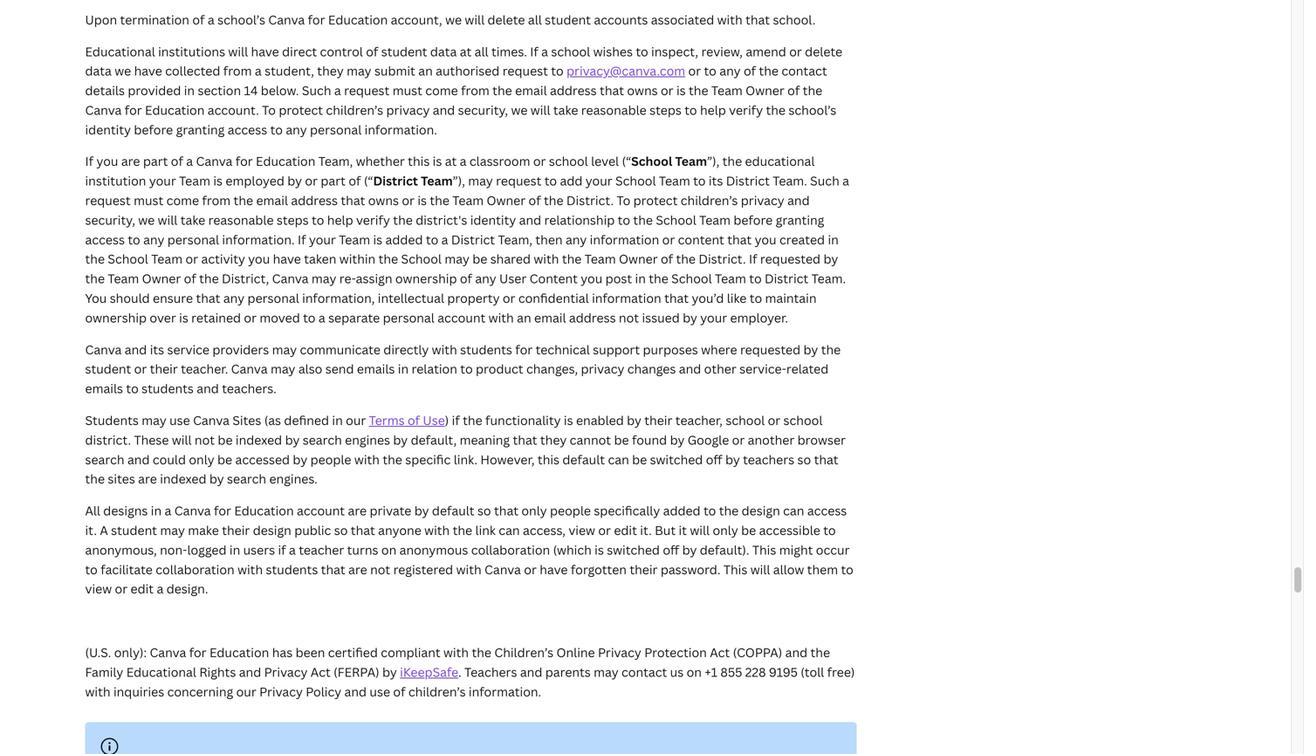 Task type: describe. For each thing, give the bounding box(es) containing it.
by right found on the bottom
[[670, 432, 685, 448]]

only inside ) if the functionality is enabled by their teacher, school or school district. these will not be indexed by search engines by default, meaning that they cannot be found by google or another browser search and could only be accessed by people with the specific link. however, this default can be switched off by teachers so that the sites are indexed by search engines.
[[189, 451, 214, 468]]

request inside the educational institutions will have direct control of student data at all times. if a school wishes to inspect, review, amend or delete data we have collected from a student, they may submit an authorised request to
[[503, 63, 548, 79]]

of down provided at the top left
[[171, 153, 183, 170]]

with inside canva and its service providers may communicate directly with students for technical support purposes where requested by the student or their teacher. canva may also send emails in relation to product changes, privacy changes and other service-related emails to students and teachers.
[[432, 341, 457, 358]]

delete inside the educational institutions will have direct control of student data at all times. if a school wishes to inspect, review, amend or delete data we have collected from a student, they may submit an authorised request to
[[805, 43, 842, 60]]

all inside the educational institutions will have direct control of student data at all times. if a school wishes to inspect, review, amend or delete data we have collected from a student, they may submit an authorised request to
[[474, 43, 488, 60]]

that up 'amend'
[[745, 11, 770, 28]]

occur
[[816, 542, 850, 558]]

browser
[[797, 432, 846, 448]]

with down anonymous
[[456, 561, 481, 578]]

personal down intellectual
[[383, 309, 435, 326]]

district down the "educational"
[[726, 173, 770, 189]]

granting inside or to any of the contact details provided in section 14 below. such a request must come from the email address that owns or is the team owner of the canva for education account. to protect children's privacy and security, we will take reasonable steps to help verify the school's identity before granting access to any personal information.
[[176, 121, 225, 138]]

specifically
[[594, 502, 660, 519]]

and down the children's
[[520, 664, 542, 680]]

must for we
[[134, 192, 163, 209]]

district down if you are part of a canva for education team, whether this is at a classroom or school level (" school team on the top of page
[[373, 173, 418, 189]]

purposes
[[643, 341, 698, 358]]

switched inside all designs in a canva for education account are private by default so that only people specifically added to the design can access it. a student may make their design public so that anyone with the link can access, view or edit it. but it will only be accessible to anonymous, non-logged in users if a teacher turns on anonymous collaboration (which is switched off by default). this might occur to facilitate collaboration with students that are not registered with canva or have forgotten their password. this will allow them to view or edit a design.
[[607, 542, 660, 558]]

and up 'created'
[[787, 192, 810, 209]]

0 vertical spatial this
[[752, 542, 776, 558]]

have inside "), may request to add your school team to its district team. such a request must come from the email address that owns or is the team owner of the district. to protect children's privacy and security, we will take reasonable steps to help verify the district's identity and relationship to the school team before granting access to any personal information. if your team is added to a district team, then any information or content that you created in the school team or activity you have taken within the school may be shared with the team owner of the district. if requested by the team owner of the district, canva may re-assign ownership of any user content you post in the school team to district team. you should ensure that any personal information, intellectual property or confidential information that you'd like to maintain ownership over is retained or moved to a separate personal account with an email address not issued by your employer.
[[273, 251, 301, 267]]

to down occur
[[841, 561, 853, 578]]

. teachers and parents may contact us on +1 855 228 9195 (toll free) with inquiries concerning our privacy policy and use of children's information.
[[85, 664, 855, 700]]

will inside the educational institutions will have direct control of student data at all times. if a school wishes to inspect, review, amend or delete data we have collected from a student, they may submit an authorised request to
[[228, 43, 248, 60]]

school up should
[[108, 251, 148, 267]]

from for district.
[[202, 192, 231, 209]]

within
[[339, 251, 376, 267]]

2 vertical spatial only
[[713, 522, 738, 539]]

before inside or to any of the contact details provided in section 14 below. such a request must come from the email address that owns or is the team owner of the canva for education account. to protect children's privacy and security, we will take reasonable steps to help verify the school's identity before granting access to any personal information.
[[134, 121, 173, 138]]

such for protect
[[302, 82, 331, 99]]

have up provided at the top left
[[134, 63, 162, 79]]

students
[[85, 412, 139, 429]]

with down then
[[534, 251, 559, 267]]

with down users
[[237, 561, 263, 578]]

may inside '. teachers and parents may contact us on +1 855 228 9195 (toll free) with inquiries concerning our privacy policy and use of children's information.'
[[594, 664, 619, 680]]

contact for may
[[621, 664, 667, 680]]

its inside "), may request to add your school team to its district team. such a request must come from the email address that owns or is the team owner of the district. to protect children's privacy and security, we will take reasonable steps to help verify the district's identity and relationship to the school team before granting access to any personal information. if your team is added to a district team, then any information or content that you created in the school team or activity you have taken within the school may be shared with the team owner of the district. if requested by the team owner of the district, canva may re-assign ownership of any user content you post in the school team to district team. you should ensure that any personal information, intellectual property or confidential information that you'd like to maintain ownership over is retained or moved to a separate personal account with an email address not issued by your employer.
[[709, 173, 723, 189]]

of left use
[[408, 412, 420, 429]]

0 horizontal spatial act
[[311, 664, 331, 680]]

level
[[591, 153, 619, 170]]

with up review,
[[717, 11, 743, 28]]

section
[[198, 82, 241, 99]]

1 vertical spatial emails
[[85, 380, 123, 397]]

added inside "), may request to add your school team to its district team. such a request must come from the email address that owns or is the team owner of the district. to protect children's privacy and security, we will take reasonable steps to help verify the district's identity and relationship to the school team before granting access to any personal information. if your team is added to a district team, then any information or content that you created in the school team or activity you have taken within the school may be shared with the team owner of the district. if requested by the team owner of the district, canva may re-assign ownership of any user content you post in the school team to district team. you should ensure that any personal information, intellectual property or confidential information that you'd like to maintain ownership over is retained or moved to a separate personal account with an email address not issued by your employer.
[[385, 231, 423, 248]]

must for privacy
[[393, 82, 422, 99]]

send
[[325, 361, 354, 377]]

they inside the educational institutions will have direct control of student data at all times. if a school wishes to inspect, review, amend or delete data we have collected from a student, they may submit an authorised request to
[[317, 63, 344, 79]]

to right moved
[[303, 309, 315, 326]]

education up control
[[328, 11, 388, 28]]

submit
[[374, 63, 415, 79]]

them
[[807, 561, 838, 578]]

14
[[244, 82, 258, 99]]

if up employer.
[[749, 251, 757, 267]]

canva down the link
[[484, 561, 521, 578]]

access inside or to any of the contact details provided in section 14 below. such a request must come from the email address that owns or is the team owner of the canva for education account. to protect children's privacy and security, we will take reasonable steps to help verify the school's identity before granting access to any personal information.
[[228, 121, 267, 138]]

educational institutions will have direct control of student data at all times. if a school wishes to inspect, review, amend or delete data we have collected from a student, they may submit an authorised request to
[[85, 43, 842, 79]]

all designs in a canva for education account are private by default so that only people specifically added to the design can access it. a student may make their design public so that anyone with the link can access, view or edit it. but it will only be accessible to anonymous, non-logged in users if a teacher turns on anonymous collaboration (which is switched off by default). this might occur to facilitate collaboration with students that are not registered with canva or have forgotten their password. this will allow them to view or edit a design.
[[85, 502, 853, 597]]

"), the educational institution your team is employed by or part of ("
[[85, 153, 815, 189]]

0 vertical spatial students
[[460, 341, 512, 358]]

teacher.
[[181, 361, 228, 377]]

0 horizontal spatial district.
[[566, 192, 614, 209]]

in right 'created'
[[828, 231, 839, 248]]

your down you'd
[[700, 309, 727, 326]]

2 vertical spatial email
[[534, 309, 566, 326]]

any down district,
[[223, 290, 245, 306]]

in right designs
[[151, 502, 162, 519]]

by up make
[[209, 471, 224, 487]]

of inside the educational institutions will have direct control of student data at all times. if a school wishes to inspect, review, amend or delete data we have collected from a student, they may submit an authorised request to
[[366, 43, 378, 60]]

to right like
[[750, 290, 762, 306]]

of up then
[[529, 192, 541, 209]]

support
[[593, 341, 640, 358]]

school up the another
[[726, 412, 765, 429]]

school up you'd
[[671, 270, 712, 287]]

our inside '. teachers and parents may contact us on +1 855 228 9195 (toll free) with inquiries concerning our privacy policy and use of children's information.'
[[236, 683, 256, 700]]

these
[[134, 432, 169, 448]]

information. inside '. teachers and parents may contact us on +1 855 228 9195 (toll free) with inquiries concerning our privacy policy and use of children's information.'
[[469, 683, 541, 700]]

of inside '. teachers and parents may contact us on +1 855 228 9195 (toll free) with inquiries concerning our privacy policy and use of children's information.'
[[393, 683, 405, 700]]

228
[[745, 664, 766, 680]]

that down functionality
[[513, 432, 537, 448]]

that down the browser
[[814, 451, 838, 468]]

for up employed
[[235, 153, 253, 170]]

come for and
[[425, 82, 458, 99]]

security, inside or to any of the contact details provided in section 14 below. such a request must come from the email address that owns or is the team owner of the canva for education account. to protect children's privacy and security, we will take reasonable steps to help verify the school's identity before granting access to any personal information.
[[458, 102, 508, 118]]

by down 'created'
[[823, 251, 838, 267]]

will inside ) if the functionality is enabled by their teacher, school or school district. these will not be indexed by search engines by default, meaning that they cannot be found by google or another browser search and could only be accessed by people with the specific link. however, this default can be switched off by teachers so that the sites are indexed by search engines.
[[172, 432, 192, 448]]

private
[[370, 502, 411, 519]]

an inside the educational institutions will have direct control of student data at all times. if a school wishes to inspect, review, amend or delete data we have collected from a student, they may submit an authorised request to
[[418, 63, 433, 79]]

school right "level"
[[631, 153, 672, 170]]

school down "level"
[[615, 173, 656, 189]]

be inside all designs in a canva for education account are private by default so that only people specifically added to the design can access it. a student may make their design public so that anyone with the link can access, view or edit it. but it will only be accessible to anonymous, non-logged in users if a teacher turns on anonymous collaboration (which is switched off by default). this might occur to facilitate collaboration with students that are not registered with canva or have forgotten their password. this will allow them to view or edit a design.
[[741, 522, 756, 539]]

access inside "), may request to add your school team to its district team. such a request must come from the email address that owns or is the team owner of the district. to protect children's privacy and security, we will take reasonable steps to help verify the district's identity and relationship to the school team before granting access to any personal information. if your team is added to a district team, then any information or content that you created in the school team or activity you have taken within the school may be shared with the team owner of the district. if requested by the team owner of the district, canva may re-assign ownership of any user content you post in the school team to district team. you should ensure that any personal information, intellectual property or confidential information that you'd like to maintain ownership over is retained or moved to a separate personal account with an email address not issued by your employer.
[[85, 231, 125, 248]]

we inside or to any of the contact details provided in section 14 below. such a request must come from the email address that owns or is the team owner of the canva for education account. to protect children's privacy and security, we will take reasonable steps to help verify the school's identity before granting access to any personal information.
[[511, 102, 528, 118]]

be down found on the bottom
[[632, 451, 647, 468]]

1 horizontal spatial our
[[346, 412, 366, 429]]

make
[[188, 522, 219, 539]]

relation
[[412, 361, 457, 377]]

in right post
[[635, 270, 646, 287]]

canva left sites
[[193, 412, 230, 429]]

0 vertical spatial use
[[169, 412, 190, 429]]

is up district team
[[433, 153, 442, 170]]

where
[[701, 341, 737, 358]]

then
[[535, 231, 563, 248]]

or inside canva and its service providers may communicate directly with students for technical support purposes where requested by the student or their teacher. canva may also send emails in relation to product changes, privacy changes and other service-related emails to students and teachers.
[[134, 361, 147, 377]]

0 horizontal spatial collaboration
[[156, 561, 235, 578]]

identity inside "), may request to add your school team to its district team. such a request must come from the email address that owns or is the team owner of the district. to protect children's privacy and security, we will take reasonable steps to help verify the district's identity and relationship to the school team before granting access to any personal information. if your team is added to a district team, then any information or content that you created in the school team or activity you have taken within the school may be shared with the team owner of the district. if requested by the team owner of the district, canva may re-assign ownership of any user content you post in the school team to district team. you should ensure that any personal information, intellectual property or confidential information that you'd like to maintain ownership over is retained or moved to a separate personal account with an email address not issued by your employer.
[[470, 212, 516, 228]]

email for reasonable
[[256, 192, 288, 209]]

0 horizontal spatial view
[[85, 581, 112, 597]]

with down the property
[[488, 309, 514, 326]]

switched inside ) if the functionality is enabled by their teacher, school or school district. these will not be indexed by search engines by default, meaning that they cannot be found by google or another browser search and could only be accessed by people with the specific link. however, this default can be switched off by teachers so that the sites are indexed by search engines.
[[650, 451, 703, 468]]

security, inside "), may request to add your school team to its district team. such a request must come from the email address that owns or is the team owner of the district. to protect children's privacy and security, we will take reasonable steps to help verify the district's identity and relationship to the school team before granting access to any personal information. if your team is added to a district team, then any information or content that you created in the school team or activity you have taken within the school may be shared with the team owner of the district. if requested by the team owner of the district, canva may re-assign ownership of any user content you post in the school team to district team. you should ensure that any personal information, intellectual property or confidential information that you'd like to maintain ownership over is retained or moved to a separate personal account with an email address not issued by your employer.
[[85, 212, 135, 228]]

been
[[296, 644, 325, 661]]

to down below. on the top of page
[[270, 121, 283, 138]]

if inside ) if the functionality is enabled by their teacher, school or school district. these will not be indexed by search engines by default, meaning that they cannot be found by google or another browser search and could only be accessed by people with the specific link. however, this default can be switched off by teachers so that the sites are indexed by search engines.
[[452, 412, 460, 429]]

owner down classroom
[[487, 192, 526, 209]]

reasonable inside "), may request to add your school team to its district team. such a request must come from the email address that owns or is the team owner of the district. to protect children's privacy and security, we will take reasonable steps to help verify the district's identity and relationship to the school team before granting access to any personal information. if your team is added to a district team, then any information or content that you created in the school team or activity you have taken within the school may be shared with the team owner of the district. if requested by the team owner of the district, canva may re-assign ownership of any user content you post in the school team to district team. you should ensure that any personal information, intellectual property or confidential information that you'd like to maintain ownership over is retained or moved to a separate personal account with an email address not issued by your employer.
[[208, 212, 274, 228]]

allow
[[773, 561, 804, 578]]

email for we
[[515, 82, 547, 99]]

personal up activity
[[167, 231, 219, 248]]

service
[[167, 341, 209, 358]]

terms
[[369, 412, 405, 429]]

registered
[[393, 561, 453, 578]]

0 vertical spatial information
[[590, 231, 659, 248]]

1 horizontal spatial so
[[477, 502, 491, 519]]

owns for verify
[[368, 192, 399, 209]]

(ferpa)
[[334, 664, 379, 680]]

2 vertical spatial address
[[569, 309, 616, 326]]

0 vertical spatial team.
[[773, 173, 807, 189]]

and up then
[[519, 212, 541, 228]]

free)
[[827, 664, 855, 680]]

your up taken
[[309, 231, 336, 248]]

if up 'institution'
[[85, 153, 93, 170]]

a
[[100, 522, 108, 539]]

for inside (u.s. only): canva for education has been certified compliant with the children's online privacy protection act (coppa) and the family educational rights and privacy act (ferpa) by
[[189, 644, 207, 661]]

by up found on the bottom
[[627, 412, 641, 429]]

district,
[[222, 270, 269, 287]]

user
[[499, 270, 527, 287]]

you left 'created'
[[755, 231, 776, 248]]

it
[[679, 522, 687, 539]]

district down district's
[[451, 231, 495, 248]]

1 vertical spatial students
[[142, 380, 194, 397]]

providers
[[212, 341, 269, 358]]

to left add
[[544, 173, 557, 189]]

concerning
[[167, 683, 233, 700]]

educational inside (u.s. only): canva for education has been certified compliant with the children's online privacy protection act (coppa) and the family educational rights and privacy act (ferpa) by
[[126, 664, 196, 680]]

education inside or to any of the contact details provided in section 14 below. such a request must come from the email address that owns or is the team owner of the canva for education account. to protect children's privacy and security, we will take reasonable steps to help verify the school's identity before granting access to any personal information.
[[145, 102, 205, 118]]

of down school.
[[787, 82, 800, 99]]

and inside or to any of the contact details provided in section 14 below. such a request must come from the email address that owns or is the team owner of the canva for education account. to protect children's privacy and security, we will take reasonable steps to help verify the school's identity before granting access to any personal information.
[[433, 102, 455, 118]]

0 vertical spatial this
[[408, 153, 430, 170]]

enabled
[[576, 412, 624, 429]]

education inside all designs in a canva for education account are private by default so that only people specifically added to the design can access it. a student may make their design public so that anyone with the link can access, view or edit it. but it will only be accessible to anonymous, non-logged in users if a teacher turns on anonymous collaboration (which is switched off by default). this might occur to facilitate collaboration with students that are not registered with canva or have forgotten their password. this will allow them to view or edit a design.
[[234, 502, 294, 519]]

in inside or to any of the contact details provided in section 14 below. such a request must come from the email address that owns or is the team owner of the canva for education account. to protect children's privacy and security, we will take reasonable steps to help verify the school's identity before granting access to any personal information.
[[184, 82, 195, 99]]

privacy@canva.com
[[567, 63, 685, 79]]

of up the property
[[460, 270, 472, 287]]

but
[[655, 522, 676, 539]]

off inside ) if the functionality is enabled by their teacher, school or school district. these will not be indexed by search engines by default, meaning that they cannot be found by google or another browser search and could only be accessed by people with the specific link. however, this default can be switched off by teachers so that the sites are indexed by search engines.
[[706, 451, 722, 468]]

school up intellectual
[[401, 251, 442, 267]]

may down classroom
[[468, 173, 493, 189]]

from inside the educational institutions will have direct control of student data at all times. if a school wishes to inspect, review, amend or delete data we have collected from a student, they may submit an authorised request to
[[223, 63, 252, 79]]

1 vertical spatial at
[[445, 153, 457, 170]]

your inside "), the educational institution your team is employed by or part of ("
[[149, 173, 176, 189]]

that up retained
[[196, 290, 220, 306]]

"), may request to add your school team to its district team. such a request must come from the email address that owns or is the team owner of the district. to protect children's privacy and security, we will take reasonable steps to help verify the district's identity and relationship to the school team before granting access to any personal information. if your team is added to a district team, then any information or content that you created in the school team or activity you have taken within the school may be shared with the team owner of the district. if requested by the team owner of the district, canva may re-assign ownership of any user content you post in the school team to district team. you should ensure that any personal information, intellectual property or confidential information that you'd like to maintain ownership over is retained or moved to a separate personal account with an email address not issued by your employer.
[[85, 173, 849, 326]]

we right account,
[[445, 11, 462, 28]]

inquiries
[[113, 683, 164, 700]]

owner up ensure
[[142, 270, 181, 287]]

moved
[[260, 309, 300, 326]]

relationship
[[544, 212, 615, 228]]

1 vertical spatial only
[[521, 502, 547, 519]]

by up engines.
[[293, 451, 307, 468]]

1 horizontal spatial ownership
[[395, 270, 457, 287]]

on inside '. teachers and parents may contact us on +1 855 228 9195 (toll free) with inquiries concerning our privacy policy and use of children's information.'
[[687, 664, 702, 680]]

ikeepsafe
[[400, 664, 458, 680]]

functionality
[[485, 412, 561, 429]]

is inside ) if the functionality is enabled by their teacher, school or school district. these will not be indexed by search engines by default, meaning that they cannot be found by google or another browser search and could only be accessed by people with the specific link. however, this default can be switched off by teachers so that the sites are indexed by search engines.
[[564, 412, 573, 429]]

canva down you
[[85, 341, 122, 358]]

be left found on the bottom
[[614, 432, 629, 448]]

will inside "), may request to add your school team to its district team. such a request must come from the email address that owns or is the team owner of the district. to protect children's privacy and security, we will take reasonable steps to help verify the district's identity and relationship to the school team before granting access to any personal information. if your team is added to a district team, then any information or content that you created in the school team or activity you have taken within the school may be shared with the team owner of the district. if requested by the team owner of the district, canva may re-assign ownership of any user content you post in the school team to district team. you should ensure that any personal information, intellectual property or confidential information that you'd like to maintain ownership over is retained or moved to a separate personal account with an email address not issued by your employer.
[[158, 212, 177, 228]]

identity inside or to any of the contact details provided in section 14 below. such a request must come from the email address that owns or is the team owner of the canva for education account. to protect children's privacy and security, we will take reasonable steps to help verify the school's identity before granting access to any personal information.
[[85, 121, 131, 138]]

request down classroom
[[496, 173, 541, 189]]

all
[[85, 502, 100, 519]]

anonymous,
[[85, 542, 157, 558]]

by down defined
[[285, 432, 300, 448]]

found
[[632, 432, 667, 448]]

default).
[[700, 542, 749, 558]]

take inside or to any of the contact details provided in section 14 below. such a request must come from the email address that owns or is the team owner of the canva for education account. to protect children's privacy and security, we will take reasonable steps to help verify the school's identity before granting access to any personal information.
[[553, 102, 578, 118]]

content
[[678, 231, 724, 248]]

(which
[[553, 542, 592, 558]]

upon termination of a school's canva for education account, we will delete all student accounts associated with that school.
[[85, 11, 816, 28]]

canva up teachers.
[[231, 361, 268, 377]]

people inside all designs in a canva for education account are private by default so that only people specifically added to the design can access it. a student may make their design public so that anyone with the link can access, view or edit it. but it will only be accessible to anonymous, non-logged in users if a teacher turns on anonymous collaboration (which is switched off by default). this might occur to facilitate collaboration with students that are not registered with canva or have forgotten their password. this will allow them to view or edit a design.
[[550, 502, 591, 519]]

access inside all designs in a canva for education account are private by default so that only people specifically added to the design can access it. a student may make their design public so that anyone with the link can access, view or edit it. but it will only be accessible to anonymous, non-logged in users if a teacher turns on anonymous collaboration (which is switched off by default). this might occur to facilitate collaboration with students that are not registered with canva or have forgotten their password. this will allow them to view or edit a design.
[[807, 502, 847, 519]]

privacy inside "), may request to add your school team to its district team. such a request must come from the email address that owns or is the team owner of the district. to protect children's privacy and security, we will take reasonable steps to help verify the district's identity and relationship to the school team before granting access to any personal information. if your team is added to a district team, then any information or content that you created in the school team or activity you have taken within the school may be shared with the team owner of the district. if requested by the team owner of the district, canva may re-assign ownership of any user content you post in the school team to district team. you should ensure that any personal information, intellectual property or confidential information that you'd like to maintain ownership over is retained or moved to a separate personal account with an email address not issued by your employer.
[[741, 192, 784, 209]]

any up ensure
[[143, 231, 164, 248]]

of inside "), the educational institution your team is employed by or part of ("
[[349, 173, 361, 189]]

in right defined
[[332, 412, 343, 429]]

0 vertical spatial collaboration
[[471, 542, 550, 558]]

to up students
[[126, 380, 139, 397]]

for inside canva and its service providers may communicate directly with students for technical support purposes where requested by the student or their teacher. canva may also send emails in relation to product changes, privacy changes and other service-related emails to students and teachers.
[[515, 341, 533, 358]]

any down review,
[[719, 63, 741, 79]]

1 horizontal spatial design
[[742, 502, 780, 519]]

a inside or to any of the contact details provided in section 14 below. such a request must come from the email address that owns or is the team owner of the canva for education account. to protect children's privacy and security, we will take reasonable steps to help verify the school's identity before granting access to any personal information.
[[334, 82, 341, 99]]

link
[[475, 522, 496, 539]]

canva up make
[[174, 502, 211, 519]]

teacher,
[[675, 412, 723, 429]]

2 vertical spatial so
[[334, 522, 348, 539]]

separate
[[328, 309, 380, 326]]

children's
[[494, 644, 553, 661]]

us
[[670, 664, 684, 680]]

designs
[[103, 502, 148, 519]]

1 horizontal spatial ("
[[622, 153, 631, 170]]

with up anonymous
[[424, 522, 450, 539]]

educational inside the educational institutions will have direct control of student data at all times. if a school wishes to inspect, review, amend or delete data we have collected from a student, they may submit an authorised request to
[[85, 43, 155, 60]]

owns for steps
[[627, 82, 658, 99]]

be left accessed
[[217, 451, 232, 468]]

1 vertical spatial team.
[[811, 270, 846, 287]]

canva up employed
[[196, 153, 233, 170]]

(as
[[264, 412, 281, 429]]

content
[[530, 270, 578, 287]]

2 horizontal spatial can
[[783, 502, 804, 519]]

to up content
[[693, 173, 706, 189]]

1 vertical spatial information
[[592, 290, 661, 306]]

may up these
[[142, 412, 166, 429]]

sites
[[108, 471, 135, 487]]

canva inside or to any of the contact details provided in section 14 below. such a request must come from the email address that owns or is the team owner of the canva for education account. to protect children's privacy and security, we will take reasonable steps to help verify the school's identity before granting access to any personal information.
[[85, 102, 122, 118]]

steps inside or to any of the contact details provided in section 14 below. such a request must come from the email address that owns or is the team owner of the canva for education account. to protect children's privacy and security, we will take reasonable steps to help verify the school's identity before granting access to any personal information.
[[649, 102, 682, 118]]

0 horizontal spatial edit
[[130, 581, 154, 597]]

of up ensure
[[184, 270, 196, 287]]

children's inside '. teachers and parents may contact us on +1 855 228 9195 (toll free) with inquiries concerning our privacy policy and use of children's information.'
[[408, 683, 466, 700]]

1 vertical spatial design
[[253, 522, 291, 539]]

if inside the educational institutions will have direct control of student data at all times. if a school wishes to inspect, review, amend or delete data we have collected from a student, they may submit an authorised request to
[[530, 43, 538, 60]]

policy
[[306, 683, 341, 700]]

to up employer.
[[749, 270, 762, 287]]

times.
[[491, 43, 527, 60]]

account inside all designs in a canva for education account are private by default so that only people specifically added to the design can access it. a student may make their design public so that anyone with the link can access, view or edit it. but it will only be accessible to anonymous, non-logged in users if a teacher turns on anonymous collaboration (which is switched off by default). this might occur to facilitate collaboration with students that are not registered with canva or have forgotten their password. this will allow them to view or edit a design.
[[297, 502, 345, 519]]

to up occur
[[823, 522, 836, 539]]

requested inside canva and its service providers may communicate directly with students for technical support purposes where requested by the student or their teacher. canva may also send emails in relation to product changes, privacy changes and other service-related emails to students and teachers.
[[740, 341, 801, 358]]

changes,
[[526, 361, 578, 377]]

any up the property
[[475, 270, 496, 287]]

default,
[[411, 432, 457, 448]]

0 vertical spatial view
[[569, 522, 595, 539]]

0 vertical spatial indexed
[[236, 432, 282, 448]]

1 vertical spatial ownership
[[85, 309, 147, 326]]

related
[[786, 361, 829, 377]]

personal inside or to any of the contact details provided in section 14 below. such a request must come from the email address that owns or is the team owner of the canva for education account. to protect children's privacy and security, we will take reasonable steps to help verify the school's identity before granting access to any personal information.
[[310, 121, 362, 138]]

activity
[[201, 251, 245, 267]]

0 horizontal spatial can
[[499, 522, 520, 539]]

their down but
[[630, 561, 658, 578]]

contact for the
[[781, 63, 827, 79]]

any down relationship
[[566, 231, 587, 248]]

by up anyone
[[414, 502, 429, 519]]

school up content
[[656, 212, 696, 228]]

0 vertical spatial part
[[143, 153, 168, 170]]

student left accounts
[[545, 11, 591, 28]]

protect inside "), may request to add your school team to its district team. such a request must come from the email address that owns or is the team owner of the district. to protect children's privacy and security, we will take reasonable steps to help verify the district's identity and relationship to the school team before granting access to any personal information. if your team is added to a district team, then any information or content that you created in the school team or activity you have taken within the school may be shared with the team owner of the district. if requested by the team owner of the district, canva may re-assign ownership of any user content you post in the school team to district team. you should ensure that any personal information, intellectual property or confidential information that you'd like to maintain ownership over is retained or moved to a separate personal account with an email address not issued by your employer.
[[633, 192, 678, 209]]

family
[[85, 664, 123, 680]]

if up taken
[[298, 231, 306, 248]]

forgotten
[[571, 561, 627, 578]]

and right rights
[[239, 664, 261, 680]]

help inside "), may request to add your school team to its district team. such a request must come from the email address that owns or is the team owner of the district. to protect children's privacy and security, we will take reasonable steps to help verify the district's identity and relationship to the school team before granting access to any personal information. if your team is added to a district team, then any information or content that you created in the school team or activity you have taken within the school may be shared with the team owner of the district. if requested by the team owner of the district, canva may re-assign ownership of any user content you post in the school team to district team. you should ensure that any personal information, intellectual property or confidential information that you'd like to maintain ownership over is retained or moved to a separate personal account with an email address not issued by your employer.
[[327, 212, 353, 228]]

engines.
[[269, 471, 318, 487]]

0 horizontal spatial team,
[[318, 153, 353, 170]]

0 horizontal spatial search
[[85, 451, 124, 468]]

account,
[[391, 11, 442, 28]]

taken
[[304, 251, 336, 267]]

team inside or to any of the contact details provided in section 14 below. such a request must come from the email address that owns or is the team owner of the canva for education account. to protect children's privacy and security, we will take reasonable steps to help verify the school's identity before granting access to any personal information.
[[711, 82, 743, 99]]

are left private
[[348, 502, 367, 519]]

student,
[[265, 63, 314, 79]]

verify inside or to any of the contact details provided in section 14 below. such a request must come from the email address that owns or is the team owner of the canva for education account. to protect children's privacy and security, we will take reasonable steps to help verify the school's identity before granting access to any personal information.
[[729, 102, 763, 118]]

1 horizontal spatial all
[[528, 11, 542, 28]]

9195
[[769, 664, 798, 680]]

post
[[605, 270, 632, 287]]

has
[[272, 644, 293, 661]]

an inside "), may request to add your school team to its district team. such a request must come from the email address that owns or is the team owner of the district. to protect children's privacy and security, we will take reasonable steps to help verify the district's identity and relationship to the school team before granting access to any personal information. if your team is added to a district team, then any information or content that you created in the school team or activity you have taken within the school may be shared with the team owner of the district. if requested by the team owner of the district, canva may re-assign ownership of any user content you post in the school team to district team. you should ensure that any personal information, intellectual property or confidential information that you'd like to maintain ownership over is retained or moved to a separate personal account with an email address not issued by your employer.
[[517, 309, 531, 326]]

you up district,
[[248, 251, 270, 267]]

is inside "), the educational institution your team is employed by or part of ("
[[213, 173, 223, 189]]

password.
[[661, 561, 720, 578]]

0 horizontal spatial this
[[723, 561, 747, 578]]

to down inspect,
[[685, 102, 697, 118]]

0 horizontal spatial indexed
[[160, 471, 206, 487]]

their inside ) if the functionality is enabled by their teacher, school or school district. these will not be indexed by search engines by default, meaning that they cannot be found by google or another browser search and could only be accessed by people with the specific link. however, this default can be switched off by teachers so that the sites are indexed by search engines.
[[644, 412, 672, 429]]

to right relation
[[460, 361, 473, 377]]

on inside all designs in a canva for education account are private by default so that only people specifically added to the design can access it. a student may make their design public so that anyone with the link can access, view or edit it. but it will only be accessible to anonymous, non-logged in users if a teacher turns on anonymous collaboration (which is switched off by default). this might occur to facilitate collaboration with students that are not registered with canva or have forgotten their password. this will allow them to view or edit a design.
[[381, 542, 396, 558]]

to down review,
[[704, 63, 716, 79]]

(u.s. only): canva for education has been certified compliant with the children's online privacy protection act (coppa) and the family educational rights and privacy act (ferpa) by
[[85, 644, 830, 680]]

school.
[[773, 11, 816, 28]]

details
[[85, 82, 125, 99]]

confidential
[[518, 290, 589, 306]]

and inside ) if the functionality is enabled by their teacher, school or school district. these will not be indexed by search engines by default, meaning that they cannot be found by google or another browser search and could only be accessed by people with the specific link. however, this default can be switched off by teachers so that the sites are indexed by search engines.
[[127, 451, 150, 468]]

people inside ) if the functionality is enabled by their teacher, school or school district. these will not be indexed by search engines by default, meaning that they cannot be found by google or another browser search and could only be accessed by people with the specific link. however, this default can be switched off by teachers so that the sites are indexed by search engines.
[[310, 451, 351, 468]]



Task type: locate. For each thing, give the bounding box(es) containing it.
at inside the educational institutions will have direct control of student data at all times. if a school wishes to inspect, review, amend or delete data we have collected from a student, they may submit an authorised request to
[[460, 43, 472, 60]]

all up authorised
[[474, 43, 488, 60]]

for inside or to any of the contact details provided in section 14 below. such a request must come from the email address that owns or is the team owner of the canva for education account. to protect children's privacy and security, we will take reasonable steps to help verify the school's identity before granting access to any personal information.
[[125, 102, 142, 118]]

and down should
[[125, 341, 147, 358]]

children's inside or to any of the contact details provided in section 14 below. such a request must come from the email address that owns or is the team owner of the canva for education account. to protect children's privacy and security, we will take reasonable steps to help verify the school's identity before granting access to any personal information.
[[326, 102, 383, 118]]

by inside canva and its service providers may communicate directly with students for technical support purposes where requested by the student or their teacher. canva may also send emails in relation to product changes, privacy changes and other service-related emails to students and teachers.
[[803, 341, 818, 358]]

0 vertical spatial data
[[430, 43, 457, 60]]

reasonable down employed
[[208, 212, 274, 228]]

use down (ferpa)
[[370, 683, 390, 700]]

0 vertical spatial owns
[[627, 82, 658, 99]]

from inside "), may request to add your school team to its district team. such a request must come from the email address that owns or is the team owner of the district. to protect children's privacy and security, we will take reasonable steps to help verify the district's identity and relationship to the school team before granting access to any personal information. if your team is added to a district team, then any information or content that you created in the school team or activity you have taken within the school may be shared with the team owner of the district. if requested by the team owner of the district, canva may re-assign ownership of any user content you post in the school team to district team. you should ensure that any personal information, intellectual property or confidential information that you'd like to maintain ownership over is retained or moved to a separate personal account with an email address not issued by your employer.
[[202, 192, 231, 209]]

1 horizontal spatial data
[[430, 43, 457, 60]]

use
[[169, 412, 190, 429], [370, 683, 390, 700]]

0 horizontal spatial default
[[432, 502, 474, 519]]

access up you
[[85, 231, 125, 248]]

your down "level"
[[585, 173, 612, 189]]

below.
[[261, 82, 299, 99]]

0 vertical spatial privacy
[[598, 644, 641, 661]]

for inside all designs in a canva for education account are private by default so that only people specifically added to the design can access it. a student may make their design public so that anyone with the link can access, view or edit it. but it will only be accessible to anonymous, non-logged in users if a teacher turns on anonymous collaboration (which is switched off by default). this might occur to facilitate collaboration with students that are not registered with canva or have forgotten their password. this will allow them to view or edit a design.
[[214, 502, 231, 519]]

"), for the
[[707, 153, 719, 170]]

student inside canva and its service providers may communicate directly with students for technical support purposes where requested by the student or their teacher. canva may also send emails in relation to product changes, privacy changes and other service-related emails to students and teachers.
[[85, 361, 131, 377]]

0 horizontal spatial it.
[[85, 522, 97, 539]]

such inside "), may request to add your school team to its district team. such a request must come from the email address that owns or is the team owner of the district. to protect children's privacy and security, we will take reasonable steps to help verify the district's identity and relationship to the school team before granting access to any personal information. if your team is added to a district team, then any information or content that you created in the school team or activity you have taken within the school may be shared with the team owner of the district. if requested by the team owner of the district, canva may re-assign ownership of any user content you post in the school team to district team. you should ensure that any personal information, intellectual property or confidential information that you'd like to maintain ownership over is retained or moved to a separate personal account with an email address not issued by your employer.
[[810, 173, 839, 189]]

0 horizontal spatial steps
[[277, 212, 309, 228]]

may inside the educational institutions will have direct control of student data at all times. if a school wishes to inspect, review, amend or delete data we have collected from a student, they may submit an authorised request to
[[347, 63, 371, 79]]

certified
[[328, 644, 378, 661]]

1 vertical spatial collaboration
[[156, 561, 235, 578]]

1 horizontal spatial contact
[[781, 63, 827, 79]]

information
[[590, 231, 659, 248], [592, 290, 661, 306]]

students
[[460, 341, 512, 358], [142, 380, 194, 397], [266, 561, 318, 578]]

and down these
[[127, 451, 150, 468]]

granting inside "), may request to add your school team to its district team. such a request must come from the email address that owns or is the team owner of the district. to protect children's privacy and security, we will take reasonable steps to help verify the district's identity and relationship to the school team before granting access to any personal information. if your team is added to a district team, then any information or content that you created in the school team or activity you have taken within the school may be shared with the team owner of the district. if requested by the team owner of the district, canva may re-assign ownership of any user content you post in the school team to district team. you should ensure that any personal information, intellectual property or confidential information that you'd like to maintain ownership over is retained or moved to a separate personal account with an email address not issued by your employer.
[[776, 212, 824, 228]]

"), for may
[[453, 173, 465, 189]]

children's
[[326, 102, 383, 118], [681, 192, 738, 209], [408, 683, 466, 700]]

1 horizontal spatial verify
[[729, 102, 763, 118]]

education up users
[[234, 502, 294, 519]]

online
[[556, 644, 595, 661]]

so inside ) if the functionality is enabled by their teacher, school or school district. these will not be indexed by search engines by default, meaning that they cannot be found by google or another browser search and could only be accessed by people with the specific link. however, this default can be switched off by teachers so that the sites are indexed by search engines.
[[797, 451, 811, 468]]

educational down upon
[[85, 43, 155, 60]]

request inside or to any of the contact details provided in section 14 below. such a request must come from the email address that owns or is the team owner of the canva for education account. to protect children's privacy and security, we will take reasonable steps to help verify the school's identity before granting access to any personal information.
[[344, 82, 390, 99]]

with inside ) if the functionality is enabled by their teacher, school or school district. these will not be indexed by search engines by default, meaning that they cannot be found by google or another browser search and could only be accessed by people with the specific link. however, this default can be switched off by teachers so that the sites are indexed by search engines.
[[354, 451, 380, 468]]

may inside all designs in a canva for education account are private by default so that only people specifically added to the design can access it. a student may make their design public so that anyone with the link can access, view or edit it. but it will only be accessible to anonymous, non-logged in users if a teacher turns on anonymous collaboration (which is switched off by default). this might occur to facilitate collaboration with students that are not registered with canva or have forgotten their password. this will allow them to view or edit a design.
[[160, 522, 185, 539]]

privacy down support
[[581, 361, 624, 377]]

1 vertical spatial children's
[[681, 192, 738, 209]]

(toll
[[801, 664, 824, 680]]

1 vertical spatial indexed
[[160, 471, 206, 487]]

meaning
[[460, 432, 510, 448]]

0 vertical spatial to
[[262, 102, 276, 118]]

1 vertical spatial so
[[477, 502, 491, 519]]

with
[[717, 11, 743, 28], [534, 251, 559, 267], [488, 309, 514, 326], [432, 341, 457, 358], [354, 451, 380, 468], [424, 522, 450, 539], [237, 561, 263, 578], [456, 561, 481, 578], [443, 644, 469, 661], [85, 683, 110, 700]]

from for canva
[[461, 82, 489, 99]]

engines
[[345, 432, 390, 448]]

owner down 'amend'
[[746, 82, 784, 99]]

public
[[294, 522, 331, 539]]

can right the link
[[499, 522, 520, 539]]

identity down details
[[85, 121, 131, 138]]

0 horizontal spatial before
[[134, 121, 173, 138]]

not right these
[[195, 432, 215, 448]]

in
[[184, 82, 195, 99], [828, 231, 839, 248], [635, 270, 646, 287], [398, 361, 409, 377], [332, 412, 343, 429], [151, 502, 162, 519], [229, 542, 240, 558]]

part
[[143, 153, 168, 170], [321, 173, 346, 189]]

this
[[408, 153, 430, 170], [538, 451, 560, 468]]

0 vertical spatial reasonable
[[581, 102, 647, 118]]

1 horizontal spatial team,
[[498, 231, 532, 248]]

1 horizontal spatial it.
[[640, 522, 652, 539]]

our
[[346, 412, 366, 429], [236, 683, 256, 700]]

other
[[704, 361, 736, 377]]

"), inside "), the educational institution your team is employed by or part of ("
[[707, 153, 719, 170]]

security, down 'institution'
[[85, 212, 135, 228]]

1 vertical spatial privacy
[[741, 192, 784, 209]]

1 vertical spatial help
[[327, 212, 353, 228]]

intellectual
[[378, 290, 444, 306]]

0 horizontal spatial added
[[385, 231, 423, 248]]

request down times.
[[503, 63, 548, 79]]

reasonable inside or to any of the contact details provided in section 14 below. such a request must come from the email address that owns or is the team owner of the canva for education account. to protect children's privacy and security, we will take reasonable steps to help verify the school's identity before granting access to any personal information.
[[581, 102, 647, 118]]

not left issued
[[619, 309, 639, 326]]

0 horizontal spatial students
[[142, 380, 194, 397]]

0 vertical spatial they
[[317, 63, 344, 79]]

its left service
[[150, 341, 164, 358]]

0 vertical spatial can
[[608, 451, 629, 468]]

1 vertical spatial its
[[150, 341, 164, 358]]

1 vertical spatial district.
[[699, 251, 746, 267]]

1 horizontal spatial an
[[517, 309, 531, 326]]

are right sites
[[138, 471, 157, 487]]

personal up whether
[[310, 121, 362, 138]]

come for will
[[166, 192, 199, 209]]

authorised
[[436, 63, 500, 79]]

0 vertical spatial its
[[709, 173, 723, 189]]

0 vertical spatial act
[[710, 644, 730, 661]]

1 horizontal spatial emails
[[357, 361, 395, 377]]

contact inside '. teachers and parents may contact us on +1 855 228 9195 (toll free) with inquiries concerning our privacy policy and use of children's information.'
[[621, 664, 667, 680]]

0 vertical spatial search
[[303, 432, 342, 448]]

before down provided at the top left
[[134, 121, 173, 138]]

their inside canva and its service providers may communicate directly with students for technical support purposes where requested by the student or their teacher. canva may also send emails in relation to product changes, privacy changes and other service-related emails to students and teachers.
[[150, 361, 178, 377]]

only):
[[114, 644, 147, 661]]

access down account.
[[228, 121, 267, 138]]

0 vertical spatial delete
[[487, 11, 525, 28]]

education
[[328, 11, 388, 28], [145, 102, 205, 118], [256, 153, 315, 170], [234, 502, 294, 519], [209, 644, 269, 661]]

1 horizontal spatial this
[[752, 542, 776, 558]]

teachers.
[[222, 380, 276, 397]]

view down facilitate
[[85, 581, 112, 597]]

is right over at top left
[[179, 309, 188, 326]]

personal
[[310, 121, 362, 138], [167, 231, 219, 248], [247, 290, 299, 306], [383, 309, 435, 326]]

education up rights
[[209, 644, 269, 661]]

1 vertical spatial must
[[134, 192, 163, 209]]

1 vertical spatial such
[[810, 173, 839, 189]]

0 vertical spatial must
[[393, 82, 422, 99]]

such inside or to any of the contact details provided in section 14 below. such a request must come from the email address that owns or is the team owner of the canva for education account. to protect children's privacy and security, we will take reasonable steps to help verify the school's identity before granting access to any personal information.
[[302, 82, 331, 99]]

to down "level"
[[617, 192, 630, 209]]

0 horizontal spatial they
[[317, 63, 344, 79]]

2 vertical spatial search
[[227, 471, 266, 487]]

email down confidential on the top of the page
[[534, 309, 566, 326]]

children's inside "), may request to add your school team to its district team. such a request must come from the email address that owns or is the team owner of the district. to protect children's privacy and security, we will take reasonable steps to help verify the district's identity and relationship to the school team before granting access to any personal information. if your team is added to a district team, then any information or content that you created in the school team or activity you have taken within the school may be shared with the team owner of the district. if requested by the team owner of the district, canva may re-assign ownership of any user content you post in the school team to district team. you should ensure that any personal information, intellectual property or confidential information that you'd like to maintain ownership over is retained or moved to a separate personal account with an email address not issued by your employer.
[[681, 192, 738, 209]]

are
[[121, 153, 140, 170], [138, 471, 157, 487], [348, 502, 367, 519], [348, 561, 367, 578]]

school's up institutions
[[217, 11, 265, 28]]

google
[[688, 432, 729, 448]]

is left employed
[[213, 173, 223, 189]]

they inside ) if the functionality is enabled by their teacher, school or school district. these will not be indexed by search engines by default, meaning that they cannot be found by google or another browser search and could only be accessed by people with the specific link. however, this default can be switched off by teachers so that the sites are indexed by search engines.
[[540, 432, 567, 448]]

to down district's
[[426, 231, 438, 248]]

address up taken
[[291, 192, 338, 209]]

0 horizontal spatial access
[[85, 231, 125, 248]]

0 horizontal spatial "),
[[453, 173, 465, 189]]

0 horizontal spatial so
[[334, 522, 348, 539]]

before
[[134, 121, 173, 138], [734, 212, 773, 228]]

search down district.
[[85, 451, 124, 468]]

0 vertical spatial edit
[[614, 522, 637, 539]]

by down the google
[[725, 451, 740, 468]]

sites
[[232, 412, 261, 429]]

for down provided at the top left
[[125, 102, 142, 118]]

students inside all designs in a canva for education account are private by default so that only people specifically added to the design can access it. a student may make their design public so that anyone with the link can access, view or edit it. but it will only be accessible to anonymous, non-logged in users if a teacher turns on anonymous collaboration (which is switched off by default). this might occur to facilitate collaboration with students that are not registered with canva or have forgotten their password. this will allow them to view or edit a design.
[[266, 561, 318, 578]]

0 horizontal spatial ownership
[[85, 309, 147, 326]]

or inside "), the educational institution your team is employed by or part of ("
[[305, 173, 318, 189]]

with down engines
[[354, 451, 380, 468]]

information. inside or to any of the contact details provided in section 14 below. such a request must come from the email address that owns or is the team owner of the canva for education account. to protect children's privacy and security, we will take reasonable steps to help verify the school's identity before granting access to any personal information.
[[365, 121, 437, 138]]

have up student,
[[251, 43, 279, 60]]

0 horizontal spatial delete
[[487, 11, 525, 28]]

technical
[[536, 341, 590, 358]]

to up taken
[[312, 212, 324, 228]]

the inside "), the educational institution your team is employed by or part of ("
[[722, 153, 742, 170]]

information up post
[[590, 231, 659, 248]]

is inside all designs in a canva for education account are private by default so that only people specifically added to the design can access it. a student may make their design public so that anyone with the link can access, view or edit it. but it will only be accessible to anonymous, non-logged in users if a teacher turns on anonymous collaboration (which is switched off by default). this might occur to facilitate collaboration with students that are not registered with canva or have forgotten their password. this will allow them to view or edit a design.
[[595, 542, 604, 558]]

educational
[[85, 43, 155, 60], [126, 664, 196, 680]]

to left facilitate
[[85, 561, 98, 578]]

privacy down the "educational"
[[741, 192, 784, 209]]

steps down privacy@canva.com link
[[649, 102, 682, 118]]

1 vertical spatial educational
[[126, 664, 196, 680]]

verify inside "), may request to add your school team to its district team. such a request must come from the email address that owns or is the team owner of the district. to protect children's privacy and security, we will take reasonable steps to help verify the district's identity and relationship to the school team before granting access to any personal information. if your team is added to a district team, then any information or content that you created in the school team or activity you have taken within the school may be shared with the team owner of the district. if requested by the team owner of the district, canva may re-assign ownership of any user content you post in the school team to district team. you should ensure that any personal information, intellectual property or confidential information that you'd like to maintain ownership over is retained or moved to a separate personal account with an email address not issued by your employer.
[[356, 212, 390, 228]]

0 horizontal spatial identity
[[85, 121, 131, 138]]

1 vertical spatial this
[[723, 561, 747, 578]]

1 horizontal spatial identity
[[470, 212, 516, 228]]

student
[[545, 11, 591, 28], [381, 43, 427, 60], [85, 361, 131, 377], [111, 522, 157, 539]]

added down district's
[[385, 231, 423, 248]]

default inside ) if the functionality is enabled by their teacher, school or school district. these will not be indexed by search engines by default, meaning that they cannot be found by google or another browser search and could only be accessed by people with the specific link. however, this default can be switched off by teachers so that the sites are indexed by search engines.
[[562, 451, 605, 468]]

from up 14
[[223, 63, 252, 79]]

0 horizontal spatial protect
[[279, 102, 323, 118]]

0 horizontal spatial privacy
[[386, 102, 430, 118]]

district up maintain
[[765, 270, 808, 287]]

0 vertical spatial take
[[553, 102, 578, 118]]

canva inside "), may request to add your school team to its district team. such a request must come from the email address that owns or is the team owner of the district. to protect children's privacy and security, we will take reasonable steps to help verify the district's identity and relationship to the school team before granting access to any personal information. if your team is added to a district team, then any information or content that you created in the school team or activity you have taken within the school may be shared with the team owner of the district. if requested by the team owner of the district, canva may re-assign ownership of any user content you post in the school team to district team. you should ensure that any personal information, intellectual property or confidential information that you'd like to maintain ownership over is retained or moved to a separate personal account with an email address not issued by your employer.
[[272, 270, 309, 287]]

your
[[149, 173, 176, 189], [585, 173, 612, 189], [309, 231, 336, 248], [700, 309, 727, 326]]

data
[[430, 43, 457, 60], [85, 63, 112, 79]]

collaboration
[[471, 542, 550, 558], [156, 561, 235, 578]]

information. inside "), may request to add your school team to its district team. such a request must come from the email address that owns or is the team owner of the district. to protect children's privacy and security, we will take reasonable steps to help verify the district's identity and relationship to the school team before granting access to any personal information. if your team is added to a district team, then any information or content that you created in the school team or activity you have taken within the school may be shared with the team owner of the district. if requested by the team owner of the district, canva may re-assign ownership of any user content you post in the school team to district team. you should ensure that any personal information, intellectual property or confidential information that you'd like to maintain ownership over is retained or moved to a separate personal account with an email address not issued by your employer.
[[222, 231, 295, 248]]

of down ikeepsafe
[[393, 683, 405, 700]]

1 horizontal spatial help
[[700, 102, 726, 118]]

by inside (u.s. only): canva for education has been certified compliant with the children's online privacy protection act (coppa) and the family educational rights and privacy act (ferpa) by
[[382, 664, 397, 680]]

2 horizontal spatial search
[[303, 432, 342, 448]]

0 vertical spatial so
[[797, 451, 811, 468]]

if right times.
[[530, 43, 538, 60]]

1 vertical spatial data
[[85, 63, 112, 79]]

another
[[748, 432, 794, 448]]

direct
[[282, 43, 317, 60]]

service-
[[739, 361, 786, 377]]

to inside or to any of the contact details provided in section 14 below. such a request must come from the email address that owns or is the team owner of the canva for education account. to protect children's privacy and security, we will take reasonable steps to help verify the school's identity before granting access to any personal information.
[[262, 102, 276, 118]]

1 horizontal spatial district.
[[699, 251, 746, 267]]

only up access,
[[521, 502, 547, 519]]

with inside '. teachers and parents may contact us on +1 855 228 9195 (toll free) with inquiries concerning our privacy policy and use of children's information.'
[[85, 683, 110, 700]]

0 vertical spatial ownership
[[395, 270, 457, 287]]

are inside ) if the functionality is enabled by their teacher, school or school district. these will not be indexed by search engines by default, meaning that they cannot be found by google or another browser search and could only be accessed by people with the specific link. however, this default can be switched off by teachers so that the sites are indexed by search engines.
[[138, 471, 157, 487]]

1 vertical spatial privacy
[[264, 664, 308, 680]]

1 horizontal spatial people
[[550, 502, 591, 519]]

off inside all designs in a canva for education account are private by default so that only people specifically added to the design can access it. a student may make their design public so that anyone with the link can access, view or edit it. but it will only be accessible to anonymous, non-logged in users if a teacher turns on anonymous collaboration (which is switched off by default). this might occur to facilitate collaboration with students that are not registered with canva or have forgotten their password. this will allow them to view or edit a design.
[[663, 542, 679, 558]]

1 horizontal spatial at
[[460, 43, 472, 60]]

1 horizontal spatial such
[[810, 173, 839, 189]]

that up the link
[[494, 502, 518, 519]]

in left users
[[229, 542, 240, 558]]

privacy inside or to any of the contact details provided in section 14 below. such a request must come from the email address that owns or is the team owner of the canva for education account. to protect children's privacy and security, we will take reasonable steps to help verify the school's identity before granting access to any personal information.
[[386, 102, 430, 118]]

their up found on the bottom
[[644, 412, 672, 429]]

0 vertical spatial information.
[[365, 121, 437, 138]]

team
[[711, 82, 743, 99], [675, 153, 707, 170], [179, 173, 210, 189], [421, 173, 453, 189], [659, 173, 690, 189], [452, 192, 484, 209], [699, 212, 731, 228], [339, 231, 370, 248], [151, 251, 183, 267], [585, 251, 616, 267], [108, 270, 139, 287], [715, 270, 746, 287]]

steps
[[649, 102, 682, 118], [277, 212, 309, 228]]

parents
[[545, 664, 591, 680]]

student inside all designs in a canva for education account are private by default so that only people specifically added to the design can access it. a student may make their design public so that anyone with the link can access, view or edit it. but it will only be accessible to anonymous, non-logged in users if a teacher turns on anonymous collaboration (which is switched off by default). this might occur to facilitate collaboration with students that are not registered with canva or have forgotten their password. this will allow them to view or edit a design.
[[111, 522, 157, 539]]

its up content
[[709, 173, 723, 189]]

canva inside (u.s. only): canva for education has been certified compliant with the children's online privacy protection act (coppa) and the family educational rights and privacy act (ferpa) by
[[150, 644, 186, 661]]

account inside "), may request to add your school team to its district team. such a request must come from the email address that owns or is the team owner of the district. to protect children's privacy and security, we will take reasonable steps to help verify the district's identity and relationship to the school team before granting access to any personal information. if your team is added to a district team, then any information or content that you created in the school team or activity you have taken within the school may be shared with the team owner of the district. if requested by the team owner of the district, canva may re-assign ownership of any user content you post in the school team to district team. you should ensure that any personal information, intellectual property or confidential information that you'd like to maintain ownership over is retained or moved to a separate personal account with an email address not issued by your employer.
[[437, 309, 486, 326]]

of down 'amend'
[[744, 63, 756, 79]]

use inside '. teachers and parents may contact us on +1 855 228 9195 (toll free) with inquiries concerning our privacy policy and use of children's information.'
[[370, 683, 390, 700]]

0 vertical spatial on
[[381, 542, 396, 558]]

0 horizontal spatial information.
[[222, 231, 295, 248]]

0 vertical spatial access
[[228, 121, 267, 138]]

may left the also
[[271, 361, 295, 377]]

an right submit
[[418, 63, 433, 79]]

granting
[[176, 121, 225, 138], [776, 212, 824, 228]]

) if the functionality is enabled by their teacher, school or school district. these will not be indexed by search engines by default, meaning that they cannot be found by google or another browser search and could only be accessed by people with the specific link. however, this default can be switched off by teachers so that the sites are indexed by search engines.
[[85, 412, 846, 487]]

be inside "), may request to add your school team to its district team. such a request must come from the email address that owns or is the team owner of the district. to protect children's privacy and security, we will take reasonable steps to help verify the district's identity and relationship to the school team before granting access to any personal information. if your team is added to a district team, then any information or content that you created in the school team or activity you have taken within the school may be shared with the team owner of the district. if requested by the team owner of the district, canva may re-assign ownership of any user content you post in the school team to district team. you should ensure that any personal information, intellectual property or confidential information that you'd like to maintain ownership over is retained or moved to a separate personal account with an email address not issued by your employer.
[[472, 251, 487, 267]]

by inside "), the educational institution your team is employed by or part of ("
[[287, 173, 302, 189]]

control
[[320, 43, 363, 60]]

a
[[208, 11, 214, 28], [541, 43, 548, 60], [255, 63, 262, 79], [334, 82, 341, 99], [186, 153, 193, 170], [460, 153, 467, 170], [842, 173, 849, 189], [441, 231, 448, 248], [318, 309, 325, 326], [165, 502, 171, 519], [289, 542, 296, 558], [157, 581, 163, 597]]

information. down teachers
[[469, 683, 541, 700]]

for
[[308, 11, 325, 28], [125, 102, 142, 118], [235, 153, 253, 170], [515, 341, 533, 358], [214, 502, 231, 519], [189, 644, 207, 661]]

must inside "), may request to add your school team to its district team. such a request must come from the email address that owns or is the team owner of the district. to protect children's privacy and security, we will take reasonable steps to help verify the district's identity and relationship to the school team before granting access to any personal information. if your team is added to a district team, then any information or content that you created in the school team or activity you have taken within the school may be shared with the team owner of the district. if requested by the team owner of the district, canva may re-assign ownership of any user content you post in the school team to district team. you should ensure that any personal information, intellectual property or confidential information that you'd like to maintain ownership over is retained or moved to a separate personal account with an email address not issued by your employer.
[[134, 192, 163, 209]]

team inside "), the educational institution your team is employed by or part of ("
[[179, 173, 210, 189]]

from inside or to any of the contact details provided in section 14 below. such a request must come from the email address that owns or is the team owner of the canva for education account. to protect children's privacy and security, we will take reasonable steps to help verify the school's identity before granting access to any personal information.
[[461, 82, 489, 99]]

address
[[550, 82, 597, 99], [291, 192, 338, 209], [569, 309, 616, 326]]

default inside all designs in a canva for education account are private by default so that only people specifically added to the design can access it. a student may make their design public so that anyone with the link can access, view or edit it. but it will only be accessible to anonymous, non-logged in users if a teacher turns on anonymous collaboration (which is switched off by default). this might occur to facilitate collaboration with students that are not registered with canva or have forgotten their password. this will allow them to view or edit a design.
[[432, 502, 474, 519]]

are down turns
[[348, 561, 367, 578]]

0 horizontal spatial must
[[134, 192, 163, 209]]

is up forgotten
[[595, 542, 604, 558]]

however,
[[480, 451, 535, 468]]

1 horizontal spatial owns
[[627, 82, 658, 99]]

if inside all designs in a canva for education account are private by default so that only people specifically added to the design can access it. a student may make their design public so that anyone with the link can access, view or edit it. but it will only be accessible to anonymous, non-logged in users if a teacher turns on anonymous collaboration (which is switched off by default). this might occur to facilitate collaboration with students that are not registered with canva or have forgotten their password. this will allow them to view or edit a design.
[[278, 542, 286, 558]]

0 horizontal spatial account
[[297, 502, 345, 519]]

0 vertical spatial school's
[[217, 11, 265, 28]]

0 horizontal spatial part
[[143, 153, 168, 170]]

owns inside "), may request to add your school team to its district team. such a request must come from the email address that owns or is the team owner of the district. to protect children's privacy and security, we will take reasonable steps to help verify the district's identity and relationship to the school team before granting access to any personal information. if your team is added to a district team, then any information or content that you created in the school team or activity you have taken within the school may be shared with the team owner of the district. if requested by the team owner of the district, canva may re-assign ownership of any user content you post in the school team to district team. you should ensure that any personal information, intellectual property or confidential information that you'd like to maintain ownership over is retained or moved to a separate personal account with an email address not issued by your employer.
[[368, 192, 399, 209]]

may down control
[[347, 63, 371, 79]]

part down if you are part of a canva for education team, whether this is at a classroom or school level (" school team on the top of page
[[321, 173, 346, 189]]

1 vertical spatial protect
[[633, 192, 678, 209]]

steps up taken
[[277, 212, 309, 228]]

this inside ) if the functionality is enabled by their teacher, school or school district. these will not be indexed by search engines by default, meaning that they cannot be found by google or another browser search and could only be accessed by people with the specific link. however, this default can be switched off by teachers so that the sites are indexed by search engines.
[[538, 451, 560, 468]]

0 vertical spatial security,
[[458, 102, 508, 118]]

review,
[[701, 43, 743, 60]]

0 vertical spatial before
[[134, 121, 173, 138]]

privacy inside '. teachers and parents may contact us on +1 855 228 9195 (toll free) with inquiries concerning our privacy policy and use of children's information.'
[[259, 683, 303, 700]]

delete
[[487, 11, 525, 28], [805, 43, 842, 60]]

educational
[[745, 153, 815, 170]]

school
[[631, 153, 672, 170], [615, 173, 656, 189], [656, 212, 696, 228], [108, 251, 148, 267], [401, 251, 442, 267], [671, 270, 712, 287]]

if
[[452, 412, 460, 429], [278, 542, 286, 558]]

0 vertical spatial not
[[619, 309, 639, 326]]

children's up content
[[681, 192, 738, 209]]

accounts
[[594, 11, 648, 28]]

0 vertical spatial people
[[310, 451, 351, 468]]

education down provided at the top left
[[145, 102, 205, 118]]

district. down content
[[699, 251, 746, 267]]

come inside "), may request to add your school team to its district team. such a request must come from the email address that owns or is the team owner of the district. to protect children's privacy and security, we will take reasonable steps to help verify the district's identity and relationship to the school team before granting access to any personal information. if your team is added to a district team, then any information or content that you created in the school team or activity you have taken within the school may be shared with the team owner of the district. if requested by the team owner of the district, canva may re-assign ownership of any user content you post in the school team to district team. you should ensure that any personal information, intellectual property or confidential information that you'd like to maintain ownership over is retained or moved to a separate personal account with an email address not issued by your employer.
[[166, 192, 199, 209]]

shared
[[490, 251, 531, 267]]

product
[[476, 361, 523, 377]]

to up the privacy@canva.com
[[636, 43, 648, 60]]

is up within on the left top
[[373, 231, 382, 248]]

0 vertical spatial children's
[[326, 102, 383, 118]]

their
[[150, 361, 178, 377], [644, 412, 672, 429], [222, 522, 250, 539], [630, 561, 658, 578]]

school's inside or to any of the contact details provided in section 14 below. such a request must come from the email address that owns or is the team owner of the canva for education account. to protect children's privacy and security, we will take reasonable steps to help verify the school's identity before granting access to any personal information.
[[789, 102, 836, 118]]

1 vertical spatial switched
[[607, 542, 660, 558]]

0 vertical spatial "),
[[707, 153, 719, 170]]

owns
[[627, 82, 658, 99], [368, 192, 399, 209]]

data up authorised
[[430, 43, 457, 60]]

collected
[[165, 63, 220, 79]]

school up the browser
[[783, 412, 823, 429]]

1 horizontal spatial search
[[227, 471, 266, 487]]

1 it. from the left
[[85, 522, 97, 539]]

1 horizontal spatial school's
[[789, 102, 836, 118]]

address for to
[[291, 192, 338, 209]]

1 horizontal spatial reasonable
[[581, 102, 647, 118]]

use
[[423, 412, 445, 429]]

ensure
[[153, 290, 193, 306]]

protect inside or to any of the contact details provided in section 14 below. such a request must come from the email address that owns or is the team owner of the canva for education account. to protect children's privacy and security, we will take reasonable steps to help verify the school's identity before granting access to any personal information.
[[279, 102, 323, 118]]

all up the educational institutions will have direct control of student data at all times. if a school wishes to inspect, review, amend or delete data we have collected from a student, they may submit an authorised request to
[[528, 11, 542, 28]]

account up public
[[297, 502, 345, 519]]

2 vertical spatial privacy
[[259, 683, 303, 700]]

at up authorised
[[460, 43, 472, 60]]

design
[[742, 502, 780, 519], [253, 522, 291, 539]]

must inside or to any of the contact details provided in section 14 below. such a request must come from the email address that owns or is the team owner of the canva for education account. to protect children's privacy and security, we will take reasonable steps to help verify the school's identity before granting access to any personal information.
[[393, 82, 422, 99]]

steps inside "), may request to add your school team to its district team. such a request must come from the email address that owns or is the team owner of the district. to protect children's privacy and security, we will take reasonable steps to help verify the district's identity and relationship to the school team before granting access to any personal information. if your team is added to a district team, then any information or content that you created in the school team or activity you have taken within the school may be shared with the team owner of the district. if requested by the team owner of the district, canva may re-assign ownership of any user content you post in the school team to district team. you should ensure that any personal information, intellectual property or confidential information that you'd like to maintain ownership over is retained or moved to a separate personal account with an email address not issued by your employer.
[[277, 212, 309, 228]]

like
[[727, 290, 747, 306]]

1 horizontal spatial edit
[[614, 522, 637, 539]]

0 vertical spatial team,
[[318, 153, 353, 170]]

whether
[[356, 153, 405, 170]]

that inside or to any of the contact details provided in section 14 below. such a request must come from the email address that owns or is the team owner of the canva for education account. to protect children's privacy and security, we will take reasonable steps to help verify the school's identity before granting access to any personal information.
[[600, 82, 624, 99]]

edit down facilitate
[[130, 581, 154, 597]]

come
[[425, 82, 458, 99], [166, 192, 199, 209]]

0 horizontal spatial off
[[663, 542, 679, 558]]

you
[[96, 153, 118, 170], [755, 231, 776, 248], [248, 251, 270, 267], [581, 270, 603, 287]]

so up the link
[[477, 502, 491, 519]]

0 vertical spatial off
[[706, 451, 722, 468]]

to left the privacy@canva.com
[[551, 63, 564, 79]]

they down control
[[317, 63, 344, 79]]

1 horizontal spatial not
[[370, 561, 390, 578]]

of down whether
[[349, 173, 361, 189]]

its inside canva and its service providers may communicate directly with students for technical support purposes where requested by the student or their teacher. canva may also send emails in relation to product changes, privacy changes and other service-related emails to students and teachers.
[[150, 341, 164, 358]]

1 horizontal spatial on
[[687, 664, 702, 680]]

district.
[[85, 432, 131, 448]]

0 horizontal spatial reasonable
[[208, 212, 274, 228]]

an
[[418, 63, 433, 79], [517, 309, 531, 326]]

in inside canva and its service providers may communicate directly with students for technical support purposes where requested by the student or their teacher. canva may also send emails in relation to product changes, privacy changes and other service-related emails to students and teachers.
[[398, 361, 409, 377]]

can inside ) if the functionality is enabled by their teacher, school or school district. these will not be indexed by search engines by default, meaning that they cannot be found by google or another browser search and could only be accessed by people with the specific link. however, this default can be switched off by teachers so that the sites are indexed by search engines.
[[608, 451, 629, 468]]

off down the google
[[706, 451, 722, 468]]

1 horizontal spatial view
[[569, 522, 595, 539]]

(" down whether
[[364, 173, 373, 189]]

data up details
[[85, 63, 112, 79]]

children's down ikeepsafe
[[408, 683, 466, 700]]

non-
[[160, 542, 187, 558]]

part inside "), the educational institution your team is employed by or part of ("
[[321, 173, 346, 189]]

address for take
[[550, 82, 597, 99]]

reasonable
[[581, 102, 647, 118], [208, 212, 274, 228]]

maintain
[[765, 290, 817, 306]]

(" inside "), the educational institution your team is employed by or part of ("
[[364, 173, 373, 189]]

ikeepsafe link
[[400, 664, 458, 680]]

our up engines
[[346, 412, 366, 429]]

retained
[[191, 309, 241, 326]]

0 horizontal spatial children's
[[326, 102, 383, 118]]

issued
[[642, 309, 680, 326]]

added inside all designs in a canva for education account are private by default so that only people specifically added to the design can access it. a student may make their design public so that anyone with the link can access, view or edit it. but it will only be accessible to anonymous, non-logged in users if a teacher turns on anonymous collaboration (which is switched off by default). this might occur to facilitate collaboration with students that are not registered with canva or have forgotten their password. this will allow them to view or edit a design.
[[663, 502, 701, 519]]

is down inspect,
[[676, 82, 686, 99]]

not inside all designs in a canva for education account are private by default so that only people specifically added to the design can access it. a student may make their design public so that anyone with the link can access, view or edit it. but it will only be accessible to anonymous, non-logged in users if a teacher turns on anonymous collaboration (which is switched off by default). this might occur to facilitate collaboration with students that are not registered with canva or have forgotten their password. this will allow them to view or edit a design.
[[370, 561, 390, 578]]

can
[[608, 451, 629, 468], [783, 502, 804, 519], [499, 522, 520, 539]]

take inside "), may request to add your school team to its district team. such a request must come from the email address that owns or is the team owner of the district. to protect children's privacy and security, we will take reasonable steps to help verify the district's identity and relationship to the school team before granting access to any personal information. if your team is added to a district team, then any information or content that you created in the school team or activity you have taken within the school may be shared with the team owner of the district. if requested by the team owner of the district, canva may re-assign ownership of any user content you post in the school team to district team. you should ensure that any personal information, intellectual property or confidential information that you'd like to maintain ownership over is retained or moved to a separate personal account with an email address not issued by your employer.
[[180, 212, 205, 228]]

the inside canva and its service providers may communicate directly with students for technical support purposes where requested by the student or their teacher. canva may also send emails in relation to product changes, privacy changes and other service-related emails to students and teachers.
[[821, 341, 841, 358]]

from down employed
[[202, 192, 231, 209]]

such for and
[[810, 173, 839, 189]]

2 it. from the left
[[640, 522, 652, 539]]

requested inside "), may request to add your school team to its district team. such a request must come from the email address that owns or is the team owner of the district. to protect children's privacy and security, we will take reasonable steps to help verify the district's identity and relationship to the school team before granting access to any personal information. if your team is added to a district team, then any information or content that you created in the school team or activity you have taken within the school may be shared with the team owner of the district. if requested by the team owner of the district, canva may re-assign ownership of any user content you post in the school team to district team. you should ensure that any personal information, intellectual property or confidential information that you'd like to maintain ownership over is retained or moved to a separate personal account with an email address not issued by your employer.
[[760, 251, 821, 267]]

1 horizontal spatial "),
[[707, 153, 719, 170]]

wishes
[[593, 43, 633, 60]]

1 horizontal spatial granting
[[776, 212, 824, 228]]

district. up relationship
[[566, 192, 614, 209]]

access,
[[523, 522, 566, 539]]

1 vertical spatial view
[[85, 581, 112, 597]]

help
[[700, 102, 726, 118], [327, 212, 353, 228]]



Task type: vqa. For each thing, say whether or not it's contained in the screenshot.


